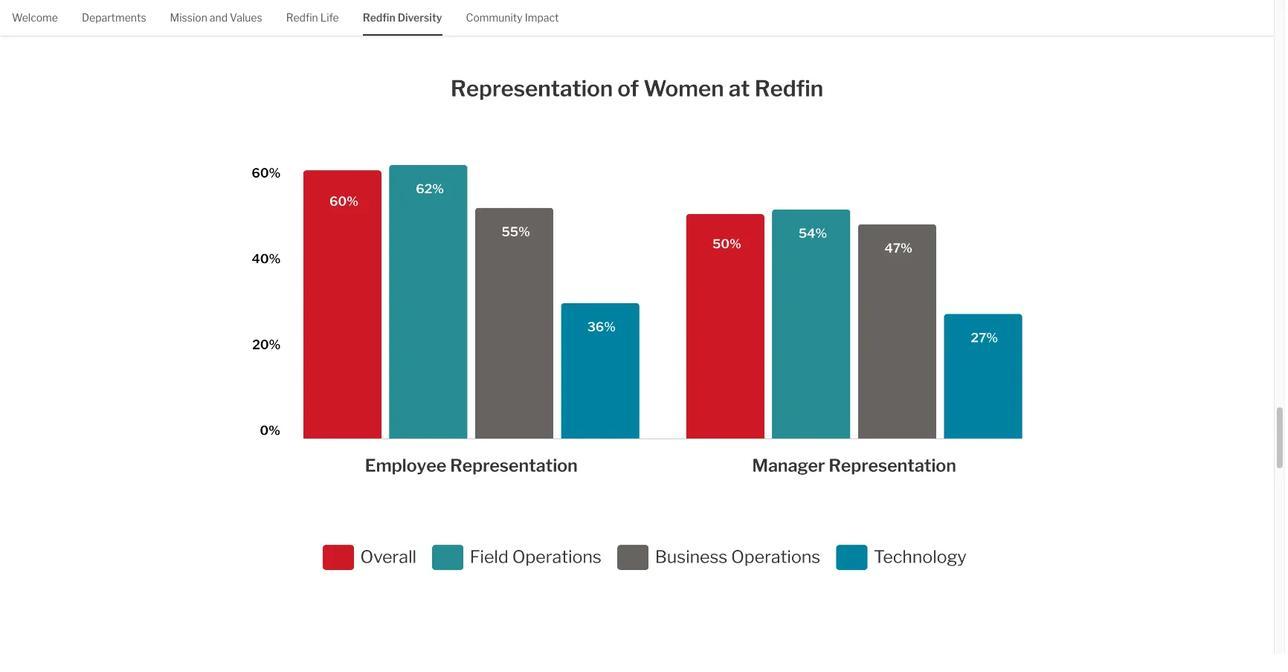 Task type: locate. For each thing, give the bounding box(es) containing it.
redfin diversity
[[363, 11, 442, 24]]

0 horizontal spatial redfin
[[286, 11, 318, 24]]

departments link
[[82, 0, 146, 34]]

redfin inside redfin life link
[[286, 11, 318, 24]]

graph of women representation at redfin image
[[168, 10, 1106, 635]]

1 horizontal spatial redfin
[[363, 11, 396, 24]]

mission
[[170, 11, 208, 24]]

community impact link
[[466, 0, 559, 34]]

redfin inside redfin diversity link
[[363, 11, 396, 24]]

1 redfin from the left
[[286, 11, 318, 24]]

community impact
[[466, 11, 559, 24]]

redfin left the life
[[286, 11, 318, 24]]

redfin left diversity
[[363, 11, 396, 24]]

redfin
[[286, 11, 318, 24], [363, 11, 396, 24]]

and
[[210, 11, 228, 24]]

redfin for redfin diversity
[[363, 11, 396, 24]]

departments
[[82, 11, 146, 24]]

community
[[466, 11, 523, 24]]

2 redfin from the left
[[363, 11, 396, 24]]

redfin diversity link
[[363, 0, 442, 34]]



Task type: describe. For each thing, give the bounding box(es) containing it.
values
[[230, 11, 262, 24]]

diversity
[[398, 11, 442, 24]]

redfin for redfin life
[[286, 11, 318, 24]]

mission and values
[[170, 11, 262, 24]]

welcome link
[[12, 0, 58, 34]]

welcome
[[12, 11, 58, 24]]

mission and values link
[[170, 0, 262, 34]]

impact
[[525, 11, 559, 24]]

life
[[321, 11, 339, 24]]

redfin life link
[[286, 0, 339, 34]]

redfin life
[[286, 11, 339, 24]]



Task type: vqa. For each thing, say whether or not it's contained in the screenshot.
Redfin
yes



